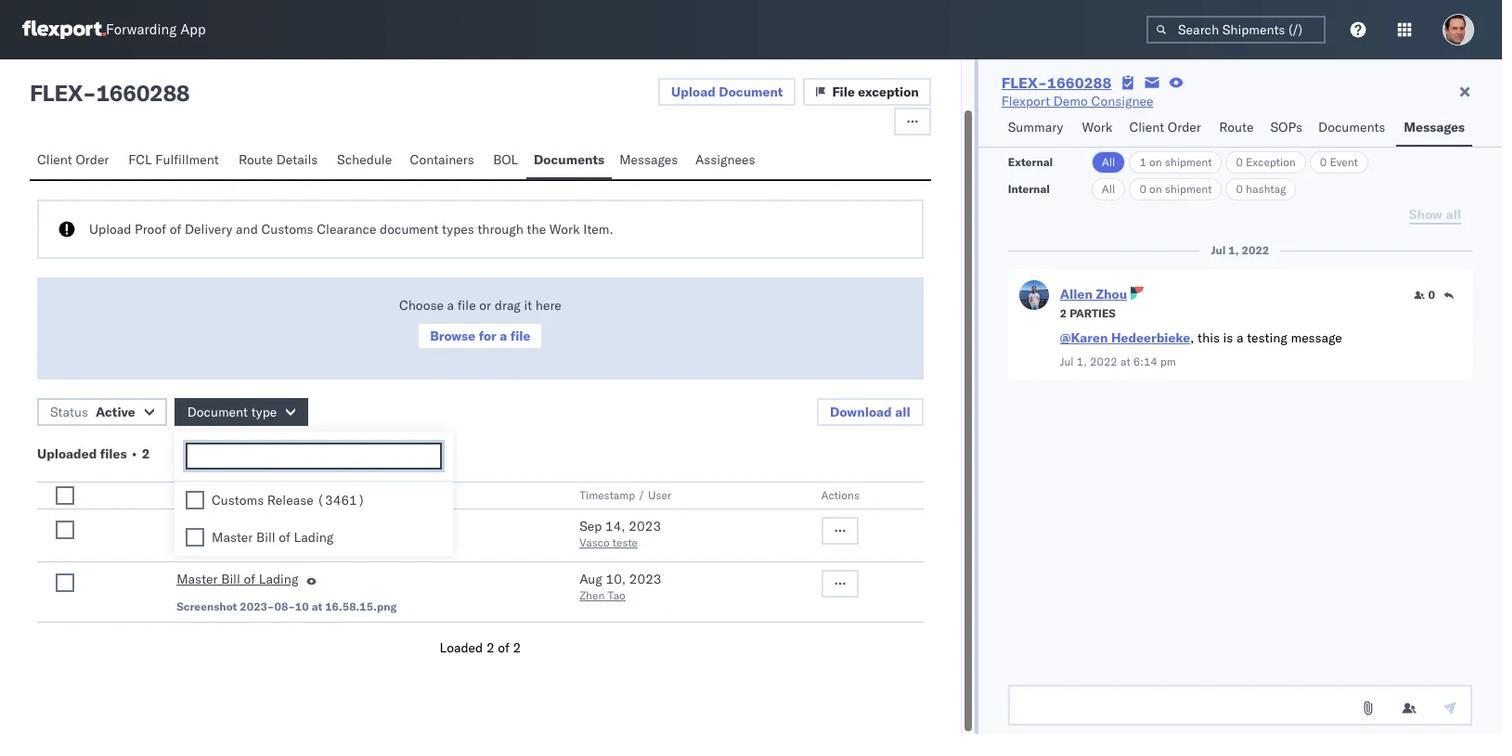 Task type: describe. For each thing, give the bounding box(es) containing it.
type
[[251, 404, 277, 421]]

teste
[[613, 536, 638, 550]]

0 vertical spatial customs
[[261, 221, 314, 238]]

0 for 0 on shipment
[[1140, 182, 1147, 196]]

bol
[[493, 151, 518, 168]]

parties
[[1070, 306, 1116, 320]]

0 for 0
[[1429, 288, 1435, 302]]

flexport demo consignee
[[1002, 93, 1154, 110]]

is
[[1223, 330, 1233, 346]]

tao
[[608, 589, 626, 603]]

file inside browse for a file button
[[510, 328, 531, 344]]

through
[[478, 221, 524, 238]]

of inside 'list box'
[[279, 529, 291, 546]]

exception
[[858, 84, 919, 100]]

aug 10, 2023 zhen tao
[[580, 571, 662, 603]]

14,
[[605, 518, 626, 535]]

0 horizontal spatial client
[[37, 151, 72, 168]]

route button
[[1212, 110, 1263, 147]]

/ inside "button"
[[262, 488, 269, 502]]

at inside @karen hedeerbieke , this is a testing message jul 1, 2022 at 6:14 pm
[[1121, 355, 1131, 369]]

loaded
[[440, 640, 483, 656]]

upload document
[[671, 84, 783, 100]]

flex-
[[1002, 73, 1047, 92]]

allen
[[1060, 286, 1093, 303]]

forwarding
[[106, 21, 177, 39]]

schedule
[[337, 151, 392, 168]]

pm
[[1161, 355, 1176, 369]]

all button for 1
[[1092, 151, 1126, 174]]

(3461) for customs release (3461) screenshot 2023-09-13 at 9.11.30 am.png
[[282, 518, 330, 535]]

0 horizontal spatial a
[[447, 297, 454, 314]]

1 vertical spatial master
[[177, 571, 218, 588]]

screenshot inside customs release (3461) screenshot 2023-09-13 at 9.11.30 am.png
[[177, 539, 237, 553]]

customs for customs release (3461) screenshot 2023-09-13 at 9.11.30 am.png
[[177, 518, 229, 535]]

flex - 1660288
[[30, 79, 190, 107]]

customs for customs release (3461)
[[212, 492, 264, 509]]

document type button
[[174, 398, 309, 426]]

lading inside 'list box'
[[294, 529, 334, 546]]

on for 0
[[1150, 182, 1162, 196]]

allen zhou
[[1060, 286, 1127, 303]]

this
[[1198, 330, 1220, 346]]

1 vertical spatial lading
[[259, 571, 298, 588]]

master bill of lading link
[[177, 570, 298, 592]]

bol button
[[486, 143, 526, 179]]

0 on shipment
[[1140, 182, 1212, 196]]

document
[[380, 221, 439, 238]]

0 vertical spatial document
[[719, 84, 783, 100]]

here
[[536, 297, 562, 314]]

1 horizontal spatial client order button
[[1122, 110, 1212, 147]]

upload for upload proof of delivery and customs clearance document types through the work item.
[[89, 221, 131, 238]]

flex-1660288 link
[[1002, 73, 1112, 92]]

am.png
[[369, 539, 411, 553]]

2 parties button
[[1060, 305, 1116, 321]]

@karen hedeerbieke button
[[1060, 330, 1190, 346]]

0 for 0 event
[[1320, 155, 1327, 169]]

flexport
[[1002, 93, 1050, 110]]

actions
[[821, 488, 860, 502]]

master bill of lading inside 'list box'
[[212, 529, 334, 546]]

document type
[[187, 404, 277, 421]]

order for the leftmost client order button
[[76, 151, 109, 168]]

Search Shipments (/) text field
[[1147, 16, 1326, 44]]

jul 1, 2022
[[1211, 243, 1270, 257]]

loaded 2 of 2
[[440, 640, 521, 656]]

0 horizontal spatial messages button
[[612, 143, 688, 179]]

∙
[[130, 446, 139, 462]]

2 2023- from the top
[[240, 600, 274, 614]]

allen zhou button
[[1060, 286, 1127, 303]]

containers
[[410, 151, 474, 168]]

external
[[1008, 155, 1053, 169]]

0 horizontal spatial 1660288
[[96, 79, 190, 107]]

summary button
[[1001, 110, 1075, 147]]

@karen
[[1060, 330, 1108, 346]]

upload document button
[[658, 78, 796, 106]]

upload proof of delivery and customs clearance document types through the work item.
[[89, 221, 614, 238]]

filename
[[272, 488, 321, 502]]

customs release (3461) link
[[177, 517, 330, 539]]

uploaded files ∙ 2
[[37, 446, 150, 462]]

-
[[83, 79, 96, 107]]

1 on shipment
[[1140, 155, 1212, 169]]

1 horizontal spatial documents button
[[1311, 110, 1397, 147]]

none checkbox inside 'list box'
[[186, 491, 204, 510]]

user
[[648, 488, 672, 502]]

bill inside 'master bill of lading' link
[[221, 571, 240, 588]]

fulfillment
[[155, 151, 219, 168]]

testing
[[1247, 330, 1288, 346]]

containers button
[[402, 143, 486, 179]]

sops
[[1271, 119, 1303, 136]]

route details button
[[231, 143, 330, 179]]

release for customs release (3461) screenshot 2023-09-13 at 9.11.30 am.png
[[232, 518, 278, 535]]

/ inside button
[[638, 488, 645, 502]]

screenshot 2023-08-10 at 16.58.15.png
[[177, 600, 397, 614]]

internal
[[1008, 182, 1050, 196]]

jul inside @karen hedeerbieke , this is a testing message jul 1, 2022 at 6:14 pm
[[1060, 355, 1074, 369]]

1 vertical spatial documents
[[534, 151, 605, 168]]

2022 inside @karen hedeerbieke , this is a testing message jul 1, 2022 at 6:14 pm
[[1090, 355, 1118, 369]]

flexport demo consignee link
[[1002, 92, 1154, 110]]

zhou
[[1096, 286, 1127, 303]]

0 vertical spatial documents
[[1319, 119, 1386, 136]]

2023- inside customs release (3461) screenshot 2023-09-13 at 9.11.30 am.png
[[240, 539, 274, 553]]

choose a file or drag it here
[[399, 297, 562, 314]]

route for route
[[1219, 119, 1254, 136]]

0 hashtag
[[1236, 182, 1286, 196]]

sops button
[[1263, 110, 1311, 147]]

1 horizontal spatial 1660288
[[1047, 73, 1112, 92]]

2 inside button
[[1060, 306, 1067, 320]]

document type / filename
[[177, 488, 321, 502]]

types
[[442, 221, 474, 238]]

,
[[1190, 330, 1194, 346]]

of up screenshot 2023-08-10 at 16.58.15.png
[[244, 571, 255, 588]]

13
[[295, 539, 309, 553]]

1 vertical spatial client order
[[37, 151, 109, 168]]

active
[[96, 404, 135, 421]]

on for 1
[[1150, 155, 1162, 169]]

delivery
[[185, 221, 232, 238]]

exception
[[1246, 155, 1296, 169]]

browse for a file
[[430, 328, 531, 344]]



Task type: vqa. For each thing, say whether or not it's contained in the screenshot.
Export
no



Task type: locate. For each thing, give the bounding box(es) containing it.
flexport. image
[[22, 20, 106, 39]]

browse for a file button
[[417, 322, 544, 350]]

2 vertical spatial customs
[[177, 518, 229, 535]]

2022 down @karen
[[1090, 355, 1118, 369]]

fcl
[[128, 151, 152, 168]]

messages for rightmost messages button
[[1404, 119, 1465, 136]]

0 horizontal spatial work
[[549, 221, 580, 238]]

clearance
[[317, 221, 376, 238]]

choose
[[399, 297, 444, 314]]

it
[[524, 297, 532, 314]]

1 vertical spatial shipment
[[1165, 182, 1212, 196]]

at inside customs release (3461) screenshot 2023-09-13 at 9.11.30 am.png
[[312, 539, 322, 553]]

1 vertical spatial 2022
[[1090, 355, 1118, 369]]

0 vertical spatial route
[[1219, 119, 1254, 136]]

1 vertical spatial work
[[549, 221, 580, 238]]

at left 6:14
[[1121, 355, 1131, 369]]

status active
[[50, 404, 135, 421]]

2023- down 'master bill of lading' link
[[240, 600, 274, 614]]

all button for 0
[[1092, 178, 1126, 201]]

1 horizontal spatial documents
[[1319, 119, 1386, 136]]

hashtag
[[1246, 182, 1286, 196]]

1 vertical spatial customs
[[212, 492, 264, 509]]

file exception
[[832, 84, 919, 100]]

flex
[[30, 79, 83, 107]]

client order button up 1 on shipment
[[1122, 110, 1212, 147]]

a right is at the top right of page
[[1237, 330, 1244, 346]]

None text field
[[1008, 685, 1473, 726]]

file
[[832, 84, 855, 100]]

lading up 08-
[[259, 571, 298, 588]]

1 / from the left
[[262, 488, 269, 502]]

08-
[[274, 600, 295, 614]]

upload
[[671, 84, 716, 100], [89, 221, 131, 238]]

order left fcl
[[76, 151, 109, 168]]

2023- up 'master bill of lading' link
[[240, 539, 274, 553]]

documents right bol "button"
[[534, 151, 605, 168]]

all left 1
[[1102, 155, 1116, 169]]

1 vertical spatial screenshot
[[177, 600, 237, 614]]

0 for 0 hashtag
[[1236, 182, 1243, 196]]

2 2023 from the top
[[629, 571, 662, 588]]

0 vertical spatial master
[[212, 529, 253, 546]]

0 vertical spatial all button
[[1092, 151, 1126, 174]]

0 horizontal spatial messages
[[620, 151, 678, 168]]

details
[[276, 151, 318, 168]]

order up 1 on shipment
[[1168, 119, 1201, 136]]

(3461) inside customs release (3461) screenshot 2023-09-13 at 9.11.30 am.png
[[282, 518, 330, 535]]

None text field
[[192, 449, 440, 465]]

list box containing customs release (3461)
[[175, 482, 453, 556]]

/ left the user
[[638, 488, 645, 502]]

0 button
[[1414, 288, 1435, 303]]

of left 13
[[279, 529, 291, 546]]

1 horizontal spatial 2022
[[1242, 243, 1270, 257]]

assignees button
[[688, 143, 766, 179]]

jul down 0 on shipment
[[1211, 243, 1226, 257]]

0 horizontal spatial route
[[239, 151, 273, 168]]

1 horizontal spatial 1,
[[1229, 243, 1239, 257]]

1 horizontal spatial work
[[1082, 119, 1113, 136]]

1 vertical spatial document
[[187, 404, 248, 421]]

demo
[[1054, 93, 1088, 110]]

1 shipment from the top
[[1165, 155, 1212, 169]]

2 parties
[[1060, 306, 1116, 320]]

(3461)
[[317, 492, 365, 509], [282, 518, 330, 535]]

shipment up 0 on shipment
[[1165, 155, 1212, 169]]

customs up the customs release (3461) link
[[212, 492, 264, 509]]

2023 inside aug 10, 2023 zhen tao
[[629, 571, 662, 588]]

(3461) for customs release (3461)
[[317, 492, 365, 509]]

1 vertical spatial 2023
[[629, 571, 662, 588]]

0 vertical spatial 2023
[[629, 518, 661, 535]]

0 vertical spatial bill
[[256, 529, 275, 546]]

1 all button from the top
[[1092, 151, 1126, 174]]

route for route details
[[239, 151, 273, 168]]

release inside customs release (3461) screenshot 2023-09-13 at 9.11.30 am.png
[[232, 518, 278, 535]]

timestamp / user
[[580, 488, 672, 502]]

of
[[170, 221, 181, 238], [279, 529, 291, 546], [244, 571, 255, 588], [498, 640, 510, 656]]

2 vertical spatial document
[[177, 488, 232, 502]]

all for 1
[[1102, 155, 1116, 169]]

client order up 1 on shipment
[[1129, 119, 1201, 136]]

a inside @karen hedeerbieke , this is a testing message jul 1, 2022 at 6:14 pm
[[1237, 330, 1244, 346]]

of right proof
[[170, 221, 181, 238]]

a right for
[[500, 328, 507, 344]]

1660288 down forwarding
[[96, 79, 190, 107]]

0 for 0 exception
[[1236, 155, 1243, 169]]

all down work "button" on the right top of page
[[1102, 182, 1116, 196]]

1
[[1140, 155, 1147, 169]]

1 vertical spatial 1,
[[1077, 355, 1087, 369]]

2022 down the 0 hashtag
[[1242, 243, 1270, 257]]

0 horizontal spatial 2022
[[1090, 355, 1118, 369]]

file exception button
[[804, 78, 931, 106], [804, 78, 931, 106]]

1 horizontal spatial client order
[[1129, 119, 1201, 136]]

files
[[100, 446, 127, 462]]

1660288 up flexport demo consignee
[[1047, 73, 1112, 92]]

route left details
[[239, 151, 273, 168]]

upload up assignees
[[671, 84, 716, 100]]

release up customs release (3461) screenshot 2023-09-13 at 9.11.30 am.png
[[267, 492, 314, 509]]

1 horizontal spatial upload
[[671, 84, 716, 100]]

order
[[1168, 119, 1201, 136], [76, 151, 109, 168]]

uploaded
[[37, 446, 97, 462]]

2023 up "teste"
[[629, 518, 661, 535]]

1 vertical spatial jul
[[1060, 355, 1074, 369]]

0 vertical spatial screenshot
[[177, 539, 237, 553]]

timestamp / user button
[[576, 485, 784, 503]]

1 horizontal spatial /
[[638, 488, 645, 502]]

1 vertical spatial (3461)
[[282, 518, 330, 535]]

app
[[180, 21, 206, 39]]

0 vertical spatial on
[[1150, 155, 1162, 169]]

1 horizontal spatial a
[[500, 328, 507, 344]]

assignees
[[695, 151, 755, 168]]

2 / from the left
[[638, 488, 645, 502]]

2023 for aug 10, 2023
[[629, 571, 662, 588]]

0 vertical spatial client
[[1129, 119, 1165, 136]]

1 on from the top
[[1150, 155, 1162, 169]]

documents
[[1319, 119, 1386, 136], [534, 151, 605, 168]]

0 vertical spatial messages
[[1404, 119, 1465, 136]]

0 vertical spatial (3461)
[[317, 492, 365, 509]]

master bill of lading
[[212, 529, 334, 546], [177, 571, 298, 588]]

0 inside button
[[1429, 288, 1435, 302]]

master bill of lading down the customs release (3461) link
[[177, 571, 298, 588]]

1 vertical spatial order
[[76, 151, 109, 168]]

at right 13
[[312, 539, 322, 553]]

(3461) up 9.11.30
[[317, 492, 365, 509]]

2 screenshot from the top
[[177, 600, 237, 614]]

work down flexport demo consignee
[[1082, 119, 1113, 136]]

0 vertical spatial file
[[458, 297, 476, 314]]

0 horizontal spatial client order
[[37, 151, 109, 168]]

0 vertical spatial shipment
[[1165, 155, 1212, 169]]

messages
[[1404, 119, 1465, 136], [620, 151, 678, 168]]

bill down the customs release (3461) link
[[221, 571, 240, 588]]

1 vertical spatial on
[[1150, 182, 1162, 196]]

1 horizontal spatial order
[[1168, 119, 1201, 136]]

screenshot down 'master bill of lading' link
[[177, 600, 237, 614]]

@karen hedeerbieke , this is a testing message jul 1, 2022 at 6:14 pm
[[1060, 330, 1342, 369]]

upload for upload document
[[671, 84, 716, 100]]

forwarding app link
[[22, 20, 206, 39]]

route
[[1219, 119, 1254, 136], [239, 151, 273, 168]]

1 horizontal spatial route
[[1219, 119, 1254, 136]]

browse
[[430, 328, 476, 344]]

2 on from the top
[[1150, 182, 1162, 196]]

a inside button
[[500, 328, 507, 344]]

1 horizontal spatial bill
[[256, 529, 275, 546]]

screenshot up 'master bill of lading' link
[[177, 539, 237, 553]]

bill
[[256, 529, 275, 546], [221, 571, 240, 588]]

and
[[236, 221, 258, 238]]

0 horizontal spatial client order button
[[30, 143, 121, 179]]

2 all button from the top
[[1092, 178, 1126, 201]]

0 horizontal spatial documents
[[534, 151, 605, 168]]

download all
[[830, 404, 911, 421]]

1, down @karen
[[1077, 355, 1087, 369]]

0 vertical spatial upload
[[671, 84, 716, 100]]

upload inside upload document button
[[671, 84, 716, 100]]

order for client order button to the right
[[1168, 119, 1201, 136]]

on down 1 on shipment
[[1150, 182, 1162, 196]]

0 vertical spatial all
[[1102, 155, 1116, 169]]

documents button
[[1311, 110, 1397, 147], [526, 143, 612, 179]]

work inside work "button"
[[1082, 119, 1113, 136]]

0 horizontal spatial jul
[[1060, 355, 1074, 369]]

shipment for 1 on shipment
[[1165, 155, 1212, 169]]

proof
[[135, 221, 166, 238]]

master up 'master bill of lading' link
[[212, 529, 253, 546]]

type
[[234, 488, 259, 502]]

0 vertical spatial 2023-
[[240, 539, 274, 553]]

upload left proof
[[89, 221, 131, 238]]

bill inside 'list box'
[[256, 529, 275, 546]]

jul down @karen
[[1060, 355, 1074, 369]]

file left or
[[458, 297, 476, 314]]

0 vertical spatial 1,
[[1229, 243, 1239, 257]]

2023 for sep 14, 2023
[[629, 518, 661, 535]]

(3461) up 13
[[282, 518, 330, 535]]

0 horizontal spatial documents button
[[526, 143, 612, 179]]

None checkbox
[[186, 491, 204, 510]]

customs down document type / filename
[[177, 518, 229, 535]]

0 horizontal spatial 1,
[[1077, 355, 1087, 369]]

2023 inside sep 14, 2023 vasco teste
[[629, 518, 661, 535]]

customs inside customs release (3461) screenshot 2023-09-13 at 9.11.30 am.png
[[177, 518, 229, 535]]

download
[[830, 404, 892, 421]]

2022
[[1242, 243, 1270, 257], [1090, 355, 1118, 369]]

/ right type
[[262, 488, 269, 502]]

work right the
[[549, 221, 580, 238]]

1, down the 0 hashtag
[[1229, 243, 1239, 257]]

master bill of lading down customs release (3461)
[[212, 529, 334, 546]]

10
[[295, 600, 309, 614]]

16.58.15.png
[[325, 600, 397, 614]]

release inside 'list box'
[[267, 492, 314, 509]]

1 vertical spatial bill
[[221, 571, 240, 588]]

client order left fcl
[[37, 151, 109, 168]]

2023-
[[240, 539, 274, 553], [240, 600, 274, 614]]

1 vertical spatial 2023-
[[240, 600, 274, 614]]

0
[[1236, 155, 1243, 169], [1320, 155, 1327, 169], [1140, 182, 1147, 196], [1236, 182, 1243, 196], [1429, 288, 1435, 302]]

all button down work "button" on the right top of page
[[1092, 178, 1126, 201]]

0 vertical spatial client order
[[1129, 119, 1201, 136]]

list box
[[175, 482, 453, 556]]

shipment for 0 on shipment
[[1165, 182, 1212, 196]]

1 horizontal spatial messages
[[1404, 119, 1465, 136]]

1 vertical spatial at
[[312, 539, 322, 553]]

bill left 13
[[256, 529, 275, 546]]

1 horizontal spatial file
[[510, 328, 531, 344]]

documents button up the event
[[1311, 110, 1397, 147]]

0 vertical spatial order
[[1168, 119, 1201, 136]]

1 vertical spatial upload
[[89, 221, 131, 238]]

1 horizontal spatial messages button
[[1397, 110, 1473, 147]]

route details
[[239, 151, 318, 168]]

6:14
[[1133, 355, 1158, 369]]

client up 1
[[1129, 119, 1165, 136]]

vasco
[[580, 536, 610, 550]]

schedule button
[[330, 143, 402, 179]]

0 horizontal spatial file
[[458, 297, 476, 314]]

document left type
[[177, 488, 232, 502]]

client
[[1129, 119, 1165, 136], [37, 151, 72, 168]]

0 exception
[[1236, 155, 1296, 169]]

1 horizontal spatial jul
[[1211, 243, 1226, 257]]

consignee
[[1091, 93, 1154, 110]]

1 vertical spatial file
[[510, 328, 531, 344]]

master inside 'list box'
[[212, 529, 253, 546]]

or
[[479, 297, 491, 314]]

hedeerbieke
[[1111, 330, 1190, 346]]

None checkbox
[[56, 487, 74, 505], [56, 521, 74, 539], [186, 528, 204, 547], [56, 574, 74, 592], [56, 487, 74, 505], [56, 521, 74, 539], [186, 528, 204, 547], [56, 574, 74, 592]]

release for customs release (3461)
[[267, 492, 314, 509]]

customs release (3461)
[[212, 492, 365, 509]]

1 all from the top
[[1102, 155, 1116, 169]]

0 horizontal spatial order
[[76, 151, 109, 168]]

document for type
[[177, 488, 232, 502]]

client down flex
[[37, 151, 72, 168]]

1 vertical spatial all button
[[1092, 178, 1126, 201]]

customs right and
[[261, 221, 314, 238]]

fcl fulfillment button
[[121, 143, 231, 179]]

2 all from the top
[[1102, 182, 1116, 196]]

1 vertical spatial client
[[37, 151, 72, 168]]

item.
[[583, 221, 614, 238]]

forwarding app
[[106, 21, 206, 39]]

2 vertical spatial at
[[312, 600, 322, 614]]

1 screenshot from the top
[[177, 539, 237, 553]]

0 vertical spatial master bill of lading
[[212, 529, 334, 546]]

route up 0 exception
[[1219, 119, 1254, 136]]

a right choose
[[447, 297, 454, 314]]

2 shipment from the top
[[1165, 182, 1212, 196]]

event
[[1330, 155, 1358, 169]]

0 horizontal spatial /
[[262, 488, 269, 502]]

aug
[[580, 571, 602, 588]]

client order button left fcl
[[30, 143, 121, 179]]

for
[[479, 328, 497, 344]]

release down document type / filename
[[232, 518, 278, 535]]

all
[[1102, 155, 1116, 169], [1102, 182, 1116, 196]]

document left type at left bottom
[[187, 404, 248, 421]]

1 vertical spatial messages
[[620, 151, 678, 168]]

09-
[[274, 539, 295, 553]]

jul
[[1211, 243, 1226, 257], [1060, 355, 1074, 369]]

file down it
[[510, 328, 531, 344]]

0 horizontal spatial bill
[[221, 571, 240, 588]]

1 horizontal spatial client
[[1129, 119, 1165, 136]]

1 vertical spatial release
[[232, 518, 278, 535]]

0 vertical spatial jul
[[1211, 243, 1226, 257]]

document up assignees
[[719, 84, 783, 100]]

0 event
[[1320, 155, 1358, 169]]

1 2023 from the top
[[629, 518, 661, 535]]

documents up the event
[[1319, 119, 1386, 136]]

10,
[[606, 571, 626, 588]]

of right loaded
[[498, 640, 510, 656]]

at right the 10
[[312, 600, 322, 614]]

messages for left messages button
[[620, 151, 678, 168]]

document for type
[[187, 404, 248, 421]]

0 vertical spatial 2022
[[1242, 243, 1270, 257]]

0 vertical spatial work
[[1082, 119, 1113, 136]]

fcl fulfillment
[[128, 151, 219, 168]]

1, inside @karen hedeerbieke , this is a testing message jul 1, 2022 at 6:14 pm
[[1077, 355, 1087, 369]]

on right 1
[[1150, 155, 1162, 169]]

1660288
[[1047, 73, 1112, 92], [96, 79, 190, 107]]

all button left 1
[[1092, 151, 1126, 174]]

0 vertical spatial lading
[[294, 529, 334, 546]]

0 horizontal spatial upload
[[89, 221, 131, 238]]

0 vertical spatial release
[[267, 492, 314, 509]]

document inside "button"
[[177, 488, 232, 502]]

documents button right "bol" at top
[[526, 143, 612, 179]]

shipment down 1 on shipment
[[1165, 182, 1212, 196]]

all for 0
[[1102, 182, 1116, 196]]

lading down customs release (3461)
[[294, 529, 334, 546]]

1 vertical spatial route
[[239, 151, 273, 168]]

0 vertical spatial at
[[1121, 355, 1131, 369]]

drag
[[495, 297, 521, 314]]

messages button
[[1397, 110, 1473, 147], [612, 143, 688, 179]]

(3461) inside 'list box'
[[317, 492, 365, 509]]

2 horizontal spatial a
[[1237, 330, 1244, 346]]

message
[[1291, 330, 1342, 346]]

1 vertical spatial master bill of lading
[[177, 571, 298, 588]]

master down the customs release (3461) link
[[177, 571, 218, 588]]

customs inside 'list box'
[[212, 492, 264, 509]]

download all button
[[817, 398, 924, 426]]

1 vertical spatial all
[[1102, 182, 1116, 196]]

2023 right 10,
[[629, 571, 662, 588]]

1 2023- from the top
[[240, 539, 274, 553]]



